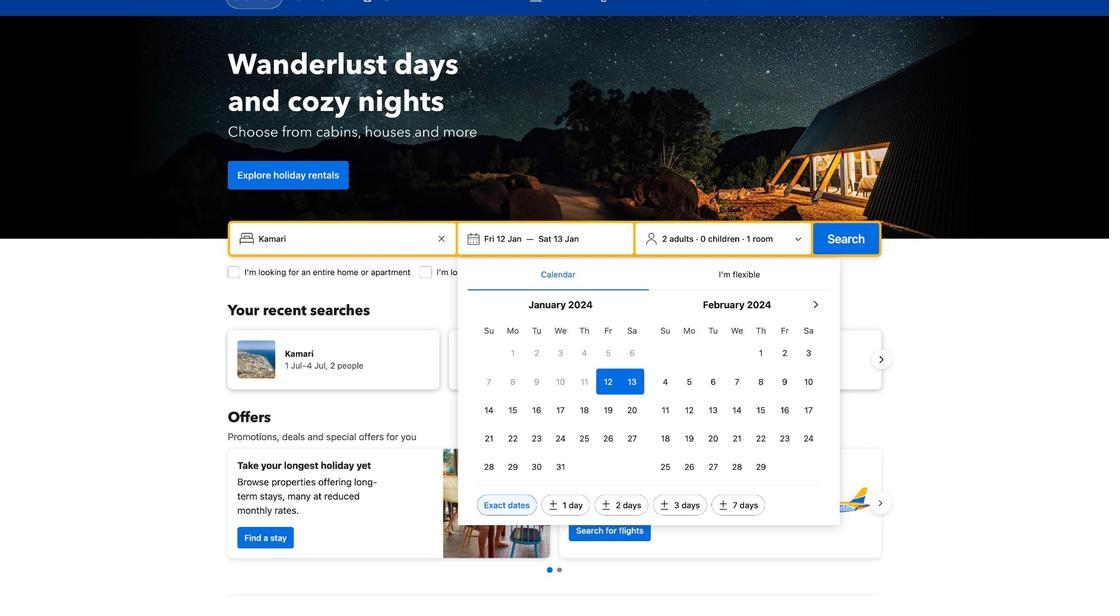 Task type: vqa. For each thing, say whether or not it's contained in the screenshot.
SUSTAINABLE for Ascend
no



Task type: locate. For each thing, give the bounding box(es) containing it.
18 February 2024 checkbox
[[654, 426, 678, 452]]

18 January 2024 checkbox
[[573, 397, 597, 424]]

cell up 19 january 2024 option
[[597, 367, 620, 395]]

progress bar
[[547, 567, 562, 573]]

13 February 2024 checkbox
[[702, 397, 725, 424]]

0 horizontal spatial grid
[[477, 319, 644, 480]]

grid
[[477, 319, 644, 480], [654, 319, 821, 480]]

30 January 2024 checkbox
[[525, 454, 549, 480]]

19 February 2024 checkbox
[[678, 426, 702, 452]]

27 January 2024 checkbox
[[620, 426, 644, 452]]

tab list
[[468, 259, 830, 291]]

cell up 20 january 2024 checkbox
[[620, 367, 644, 395]]

4 February 2024 checkbox
[[654, 369, 678, 395]]

1 February 2024 checkbox
[[749, 340, 773, 367]]

9 February 2024 checkbox
[[773, 369, 797, 395]]

4 January 2024 checkbox
[[573, 340, 597, 367]]

0 vertical spatial region
[[218, 325, 891, 394]]

14 February 2024 checkbox
[[725, 397, 749, 424]]

27 February 2024 checkbox
[[702, 454, 725, 480]]

next image
[[875, 353, 889, 367]]

31 January 2024 checkbox
[[549, 454, 573, 480]]

26 January 2024 checkbox
[[597, 426, 620, 452]]

12 February 2024 checkbox
[[678, 397, 702, 424]]

region
[[218, 325, 891, 394], [218, 444, 891, 563]]

17 January 2024 checkbox
[[549, 397, 573, 424]]

2 grid from the left
[[654, 319, 821, 480]]

28 February 2024 checkbox
[[725, 454, 749, 480]]

23 January 2024 checkbox
[[525, 426, 549, 452]]

29 February 2024 checkbox
[[749, 454, 773, 480]]

1 horizontal spatial grid
[[654, 319, 821, 480]]

9 January 2024 checkbox
[[525, 369, 549, 395]]

16 February 2024 checkbox
[[773, 397, 797, 424]]

24 January 2024 checkbox
[[549, 426, 573, 452]]

26 February 2024 checkbox
[[678, 454, 702, 480]]

2 January 2024 checkbox
[[525, 340, 549, 367]]

1 January 2024 checkbox
[[501, 340, 525, 367]]

1 vertical spatial region
[[218, 444, 891, 563]]

15 February 2024 checkbox
[[749, 397, 773, 424]]

1 cell from the left
[[597, 367, 620, 395]]

24 February 2024 checkbox
[[797, 426, 821, 452]]

23 February 2024 checkbox
[[773, 426, 797, 452]]

take your longest holiday yet image
[[443, 449, 550, 559]]

cell
[[597, 367, 620, 395], [620, 367, 644, 395]]

20 January 2024 checkbox
[[620, 397, 644, 424]]

1 region from the top
[[218, 325, 891, 394]]

28 January 2024 checkbox
[[477, 454, 501, 480]]

7 February 2024 checkbox
[[725, 369, 749, 395]]



Task type: describe. For each thing, give the bounding box(es) containing it.
21 February 2024 checkbox
[[725, 426, 749, 452]]

17 February 2024 checkbox
[[797, 397, 821, 424]]

3 February 2024 checkbox
[[797, 340, 821, 367]]

22 February 2024 checkbox
[[749, 426, 773, 452]]

6 January 2024 checkbox
[[620, 340, 644, 367]]

2 February 2024 checkbox
[[773, 340, 797, 367]]

10 February 2024 checkbox
[[797, 369, 821, 395]]

8 February 2024 checkbox
[[749, 369, 773, 395]]

3 January 2024 checkbox
[[549, 340, 573, 367]]

5 January 2024 checkbox
[[597, 340, 620, 367]]

14 January 2024 checkbox
[[477, 397, 501, 424]]

6 February 2024 checkbox
[[702, 369, 725, 395]]

15 January 2024 checkbox
[[501, 397, 525, 424]]

10 January 2024 checkbox
[[549, 369, 573, 395]]

25 February 2024 checkbox
[[654, 454, 678, 480]]

11 February 2024 checkbox
[[654, 397, 678, 424]]

8 January 2024 checkbox
[[501, 369, 525, 395]]

19 January 2024 checkbox
[[597, 397, 620, 424]]

Where are you going? field
[[254, 228, 434, 250]]

29 January 2024 checkbox
[[501, 454, 525, 480]]

20 February 2024 checkbox
[[702, 426, 725, 452]]

13 January 2024 checkbox
[[620, 369, 644, 395]]

5 February 2024 checkbox
[[678, 369, 702, 395]]

2 region from the top
[[218, 444, 891, 563]]

2 cell from the left
[[620, 367, 644, 395]]

12 January 2024 checkbox
[[597, 369, 620, 395]]

fly away to your dream holiday image
[[789, 462, 872, 545]]

25 January 2024 checkbox
[[573, 426, 597, 452]]

11 January 2024 checkbox
[[573, 369, 597, 395]]

21 January 2024 checkbox
[[477, 426, 501, 452]]

22 January 2024 checkbox
[[501, 426, 525, 452]]

1 grid from the left
[[477, 319, 644, 480]]

16 January 2024 checkbox
[[525, 397, 549, 424]]

7 January 2024 checkbox
[[477, 369, 501, 395]]



